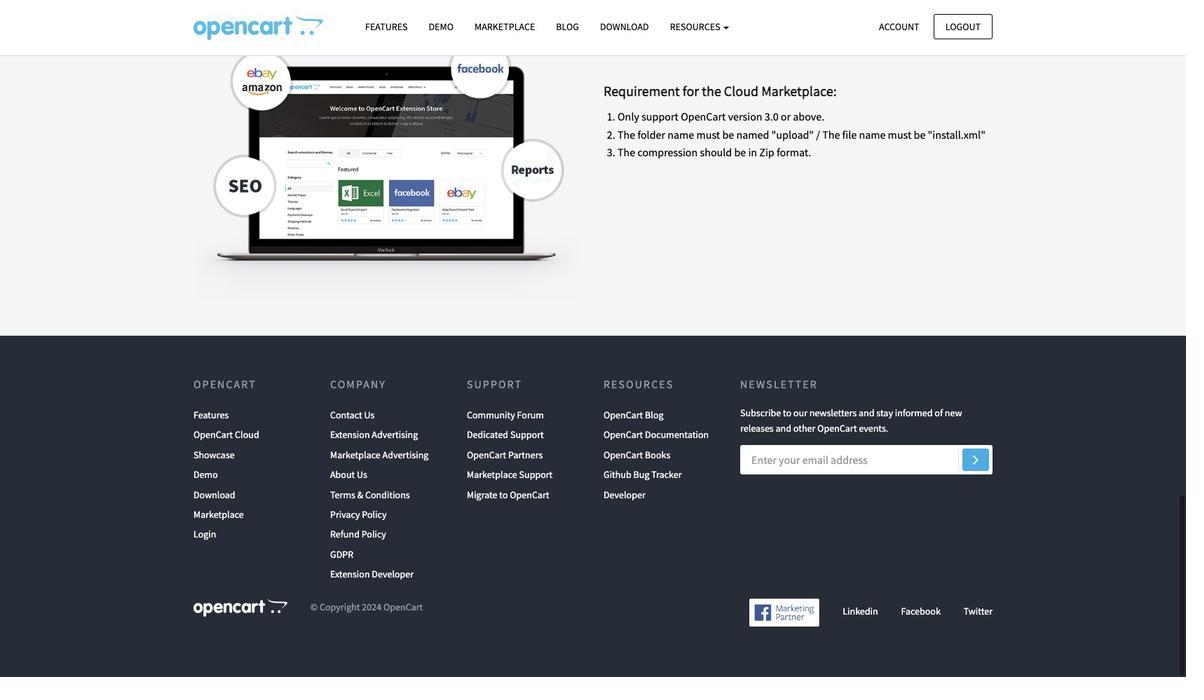 Task type: locate. For each thing, give the bounding box(es) containing it.
1 horizontal spatial developer
[[604, 489, 646, 501]]

0 horizontal spatial must
[[697, 127, 721, 141]]

1 vertical spatial advertising
[[383, 449, 429, 461]]

0 vertical spatial to
[[783, 407, 792, 420]]

0 vertical spatial us
[[364, 409, 375, 422]]

newsletter
[[741, 377, 818, 391]]

and left other
[[776, 423, 792, 435]]

facebook
[[902, 605, 941, 618]]

resources up for
[[670, 20, 723, 33]]

to left our
[[783, 407, 792, 420]]

us
[[364, 409, 375, 422], [357, 469, 368, 481]]

0 vertical spatial download
[[600, 20, 649, 33]]

be
[[723, 127, 735, 141], [914, 127, 926, 141], [735, 145, 747, 159]]

0 vertical spatial policy
[[362, 509, 387, 521]]

or
[[781, 109, 791, 123]]

twitter
[[964, 605, 993, 618]]

0 horizontal spatial features link
[[194, 406, 229, 425]]

us for about us
[[357, 469, 368, 481]]

books
[[645, 449, 671, 461]]

support for marketplace
[[519, 469, 553, 481]]

privacy policy link
[[330, 505, 387, 525]]

policy
[[362, 509, 387, 521], [362, 529, 386, 541]]

0 horizontal spatial cloud
[[235, 429, 259, 442]]

marketplace up "migrate"
[[467, 469, 518, 481]]

0 vertical spatial blog
[[557, 20, 579, 33]]

github bug tracker link
[[604, 465, 682, 485]]

1 vertical spatial us
[[357, 469, 368, 481]]

1 vertical spatial demo link
[[194, 465, 218, 485]]

should
[[700, 145, 733, 159]]

1 vertical spatial support
[[511, 429, 544, 442]]

developer up 2024
[[372, 568, 414, 581]]

policy down privacy policy link on the bottom of page
[[362, 529, 386, 541]]

0 vertical spatial extension
[[330, 429, 370, 442]]

the
[[702, 82, 722, 99]]

opencart inside subscribe to our newsletters and stay informed of new releases and other opencart events.
[[818, 423, 858, 435]]

0 horizontal spatial demo
[[194, 469, 218, 481]]

1 vertical spatial features link
[[194, 406, 229, 425]]

0 vertical spatial advertising
[[372, 429, 418, 442]]

1 horizontal spatial cloud
[[725, 82, 759, 99]]

"install.xml"
[[928, 127, 986, 141]]

extension advertising link
[[330, 425, 418, 445]]

extension advertising
[[330, 429, 418, 442]]

opencart right 2024
[[384, 601, 423, 614]]

developer down the github
[[604, 489, 646, 501]]

to inside 'link'
[[500, 489, 508, 501]]

support
[[642, 109, 679, 123]]

0 horizontal spatial features
[[194, 409, 229, 422]]

2024
[[362, 601, 382, 614]]

name right file
[[860, 127, 886, 141]]

showcase
[[194, 449, 235, 461]]

2 must from the left
[[889, 127, 912, 141]]

opencart
[[681, 109, 726, 123], [194, 377, 257, 391], [604, 409, 644, 422], [818, 423, 858, 435], [194, 429, 233, 442], [604, 429, 644, 442], [467, 449, 507, 461], [604, 449, 644, 461], [510, 489, 550, 501], [384, 601, 423, 614]]

privacy
[[330, 509, 360, 521]]

download inside the download 'link'
[[600, 20, 649, 33]]

0 vertical spatial and
[[859, 407, 875, 420]]

version
[[729, 109, 763, 123]]

must right file
[[889, 127, 912, 141]]

file
[[843, 127, 857, 141]]

opencart down newsletters
[[818, 423, 858, 435]]

opencart partners link
[[467, 445, 543, 465]]

1 vertical spatial download link
[[194, 485, 235, 505]]

marketplace up login
[[194, 509, 244, 521]]

refund
[[330, 529, 360, 541]]

community forum
[[467, 409, 544, 422]]

advertising down the extension advertising link
[[383, 449, 429, 461]]

extension for extension developer
[[330, 568, 370, 581]]

dedicated
[[467, 429, 509, 442]]

subscribe to our newsletters and stay informed of new releases and other opencart events.
[[741, 407, 963, 435]]

the
[[618, 127, 636, 141], [823, 127, 841, 141], [618, 145, 636, 159]]

1 vertical spatial cloud
[[235, 429, 259, 442]]

1 extension from the top
[[330, 429, 370, 442]]

marketplace advertising
[[330, 449, 429, 461]]

0 horizontal spatial and
[[776, 423, 792, 435]]

0 vertical spatial features
[[365, 20, 408, 33]]

to for migrate
[[500, 489, 508, 501]]

support up partners
[[511, 429, 544, 442]]

developer link
[[604, 485, 646, 505]]

new
[[946, 407, 963, 420]]

opencart down dedicated
[[467, 449, 507, 461]]

opencart partners
[[467, 449, 543, 461]]

to down marketplace support link
[[500, 489, 508, 501]]

login
[[194, 529, 216, 541]]

2 extension from the top
[[330, 568, 370, 581]]

0 vertical spatial download link
[[590, 15, 660, 39]]

opencart down opencart blog link
[[604, 429, 644, 442]]

download link for blog
[[590, 15, 660, 39]]

name
[[668, 127, 695, 141], [860, 127, 886, 141]]

must up should
[[697, 127, 721, 141]]

advertising for extension advertising
[[372, 429, 418, 442]]

1 horizontal spatial and
[[859, 407, 875, 420]]

1 vertical spatial to
[[500, 489, 508, 501]]

&
[[358, 489, 364, 501]]

0 vertical spatial cloud
[[725, 82, 759, 99]]

1 horizontal spatial download link
[[590, 15, 660, 39]]

1 horizontal spatial demo
[[429, 20, 454, 33]]

facebook marketing partner image
[[750, 599, 820, 627]]

1 vertical spatial extension
[[330, 568, 370, 581]]

bug
[[634, 469, 650, 481]]

0 vertical spatial demo
[[429, 20, 454, 33]]

support up community
[[467, 377, 523, 391]]

opencart image
[[194, 599, 288, 617]]

0 horizontal spatial name
[[668, 127, 695, 141]]

1 horizontal spatial demo link
[[418, 15, 464, 39]]

blog
[[557, 20, 579, 33], [645, 409, 664, 422]]

opencart down the
[[681, 109, 726, 123]]

marketplace link
[[464, 15, 546, 39], [194, 505, 244, 525]]

2 vertical spatial support
[[519, 469, 553, 481]]

1 name from the left
[[668, 127, 695, 141]]

opencart up the showcase
[[194, 429, 233, 442]]

how to be a seller of opencart? image
[[194, 15, 323, 40]]

our
[[794, 407, 808, 420]]

angle right image
[[973, 451, 980, 468]]

name up compression
[[668, 127, 695, 141]]

1 vertical spatial demo
[[194, 469, 218, 481]]

github
[[604, 469, 632, 481]]

download down the showcase link
[[194, 489, 235, 501]]

migrate to opencart
[[467, 489, 550, 501]]

0 vertical spatial demo link
[[418, 15, 464, 39]]

extension for extension advertising
[[330, 429, 370, 442]]

stay
[[877, 407, 894, 420]]

gdpr link
[[330, 545, 354, 565]]

account link
[[868, 14, 932, 39]]

1 horizontal spatial features link
[[355, 15, 418, 39]]

support down partners
[[519, 469, 553, 481]]

0 horizontal spatial demo link
[[194, 465, 218, 485]]

0 horizontal spatial to
[[500, 489, 508, 501]]

1 vertical spatial blog
[[645, 409, 664, 422]]

privacy policy
[[330, 509, 387, 521]]

marketplace for third-party extensions image
[[194, 38, 583, 301]]

1 vertical spatial marketplace link
[[194, 505, 244, 525]]

developer
[[604, 489, 646, 501], [372, 568, 414, 581]]

only
[[618, 109, 640, 123]]

0 horizontal spatial marketplace link
[[194, 505, 244, 525]]

in
[[749, 145, 758, 159]]

forum
[[517, 409, 544, 422]]

contact us
[[330, 409, 375, 422]]

policy down the terms & conditions link
[[362, 509, 387, 521]]

advertising up marketplace advertising
[[372, 429, 418, 442]]

0 horizontal spatial download
[[194, 489, 235, 501]]

1 horizontal spatial to
[[783, 407, 792, 420]]

community forum link
[[467, 406, 544, 425]]

marketplace left blog link
[[475, 20, 535, 33]]

/
[[817, 127, 821, 141]]

us right the about
[[357, 469, 368, 481]]

0 horizontal spatial blog
[[557, 20, 579, 33]]

us for contact us
[[364, 409, 375, 422]]

terms
[[330, 489, 356, 501]]

1 horizontal spatial download
[[600, 20, 649, 33]]

and
[[859, 407, 875, 420], [776, 423, 792, 435]]

extension
[[330, 429, 370, 442], [330, 568, 370, 581]]

1 horizontal spatial name
[[860, 127, 886, 141]]

opencart blog link
[[604, 406, 664, 425]]

resources up opencart blog
[[604, 377, 674, 391]]

opencart down marketplace support link
[[510, 489, 550, 501]]

download link down the showcase link
[[194, 485, 235, 505]]

1 vertical spatial features
[[194, 409, 229, 422]]

opencart up opencart cloud
[[194, 377, 257, 391]]

must
[[697, 127, 721, 141], [889, 127, 912, 141]]

contact us link
[[330, 406, 375, 425]]

opencart inside "link"
[[467, 449, 507, 461]]

1 vertical spatial policy
[[362, 529, 386, 541]]

us up extension advertising at bottom
[[364, 409, 375, 422]]

1 horizontal spatial must
[[889, 127, 912, 141]]

linkedin
[[843, 605, 879, 618]]

account
[[880, 20, 920, 33]]

1 horizontal spatial marketplace link
[[464, 15, 546, 39]]

3.0
[[765, 109, 779, 123]]

1 horizontal spatial features
[[365, 20, 408, 33]]

of
[[935, 407, 944, 420]]

cloud inside opencart cloud link
[[235, 429, 259, 442]]

to inside subscribe to our newsletters and stay informed of new releases and other opencart events.
[[783, 407, 792, 420]]

terms & conditions link
[[330, 485, 410, 505]]

"upload"
[[772, 127, 815, 141]]

features link
[[355, 15, 418, 39], [194, 406, 229, 425]]

0 vertical spatial developer
[[604, 489, 646, 501]]

advertising
[[372, 429, 418, 442], [383, 449, 429, 461]]

download link up requirement
[[590, 15, 660, 39]]

download right blog link
[[600, 20, 649, 33]]

marketplace:
[[762, 82, 837, 99]]

and up 'events.'
[[859, 407, 875, 420]]

0 vertical spatial features link
[[355, 15, 418, 39]]

extension down contact us link
[[330, 429, 370, 442]]

refund policy
[[330, 529, 386, 541]]

extension down the gdpr link
[[330, 568, 370, 581]]

1 vertical spatial developer
[[372, 568, 414, 581]]

events.
[[859, 423, 889, 435]]

download
[[600, 20, 649, 33], [194, 489, 235, 501]]

features for opencart cloud
[[194, 409, 229, 422]]

opencart cloud
[[194, 429, 259, 442]]

1 vertical spatial download
[[194, 489, 235, 501]]

1 vertical spatial resources
[[604, 377, 674, 391]]

download link
[[590, 15, 660, 39], [194, 485, 235, 505]]

informed
[[896, 407, 933, 420]]

resources
[[670, 20, 723, 33], [604, 377, 674, 391]]

policy for privacy policy
[[362, 509, 387, 521]]

0 horizontal spatial download link
[[194, 485, 235, 505]]



Task type: vqa. For each thing, say whether or not it's contained in the screenshot.
AUDITS
no



Task type: describe. For each thing, give the bounding box(es) containing it.
dedicated support link
[[467, 425, 544, 445]]

tracker
[[652, 469, 682, 481]]

linkedin link
[[843, 605, 879, 618]]

for
[[683, 82, 700, 99]]

twitter link
[[964, 605, 993, 618]]

policy for refund policy
[[362, 529, 386, 541]]

support for dedicated
[[511, 429, 544, 442]]

named
[[737, 127, 770, 141]]

0 vertical spatial resources
[[670, 20, 723, 33]]

subscribe
[[741, 407, 782, 420]]

marketplace support link
[[467, 465, 553, 485]]

opencart inside only support opencart version 3.0 or above. the folder name must be named "upload" / the file name must be "install.xml" the compression should be in zip format.
[[681, 109, 726, 123]]

© copyright 2024 opencart
[[311, 601, 423, 614]]

refund policy link
[[330, 525, 386, 545]]

2 name from the left
[[860, 127, 886, 141]]

requirement for the cloud marketplace:
[[604, 82, 837, 99]]

0 vertical spatial marketplace link
[[464, 15, 546, 39]]

resources link
[[660, 15, 740, 39]]

migrate
[[467, 489, 498, 501]]

features link for demo
[[355, 15, 418, 39]]

terms & conditions
[[330, 489, 410, 501]]

opencart blog
[[604, 409, 664, 422]]

©
[[311, 601, 318, 614]]

be left in
[[735, 145, 747, 159]]

community
[[467, 409, 515, 422]]

opencart documentation
[[604, 429, 709, 442]]

Enter your email address text field
[[741, 446, 993, 475]]

0 horizontal spatial developer
[[372, 568, 414, 581]]

be up should
[[723, 127, 735, 141]]

marketplace support
[[467, 469, 553, 481]]

login link
[[194, 525, 216, 545]]

requirement
[[604, 82, 680, 99]]

0 vertical spatial support
[[467, 377, 523, 391]]

documentation
[[645, 429, 709, 442]]

opencart inside 'link'
[[510, 489, 550, 501]]

format.
[[777, 145, 812, 159]]

opencart up the github
[[604, 449, 644, 461]]

opencart up opencart documentation
[[604, 409, 644, 422]]

to for subscribe
[[783, 407, 792, 420]]

releases
[[741, 423, 774, 435]]

copyright
[[320, 601, 360, 614]]

demo for the demo link to the left
[[194, 469, 218, 481]]

marketplace up about us
[[330, 449, 381, 461]]

conditions
[[365, 489, 410, 501]]

download for blog
[[600, 20, 649, 33]]

github bug tracker
[[604, 469, 682, 481]]

logout
[[946, 20, 981, 33]]

opencart books
[[604, 449, 671, 461]]

1 must from the left
[[697, 127, 721, 141]]

other
[[794, 423, 816, 435]]

1 vertical spatial and
[[776, 423, 792, 435]]

logout link
[[934, 14, 993, 39]]

extension developer
[[330, 568, 414, 581]]

opencart books link
[[604, 445, 671, 465]]

opencart cloud link
[[194, 425, 259, 445]]

above.
[[794, 109, 825, 123]]

1 horizontal spatial blog
[[645, 409, 664, 422]]

folder
[[638, 127, 666, 141]]

demo for the rightmost the demo link
[[429, 20, 454, 33]]

download for demo
[[194, 489, 235, 501]]

features for demo
[[365, 20, 408, 33]]

marketplace advertising link
[[330, 445, 429, 465]]

gdpr
[[330, 548, 354, 561]]

company
[[330, 377, 386, 391]]

compression
[[638, 145, 698, 159]]

about us link
[[330, 465, 368, 485]]

download link for demo
[[194, 485, 235, 505]]

features link for opencart cloud
[[194, 406, 229, 425]]

newsletters
[[810, 407, 857, 420]]

be left the "install.xml"
[[914, 127, 926, 141]]

only support opencart version 3.0 or above. the folder name must be named "upload" / the file name must be "install.xml" the compression should be in zip format.
[[618, 109, 986, 159]]

showcase link
[[194, 445, 235, 465]]

advertising for marketplace advertising
[[383, 449, 429, 461]]

opencart documentation link
[[604, 425, 709, 445]]

extension developer link
[[330, 565, 414, 585]]

about us
[[330, 469, 368, 481]]

about
[[330, 469, 355, 481]]

facebook link
[[902, 605, 941, 618]]

zip
[[760, 145, 775, 159]]

contact
[[330, 409, 362, 422]]

blog link
[[546, 15, 590, 39]]

partners
[[509, 449, 543, 461]]

dedicated support
[[467, 429, 544, 442]]



